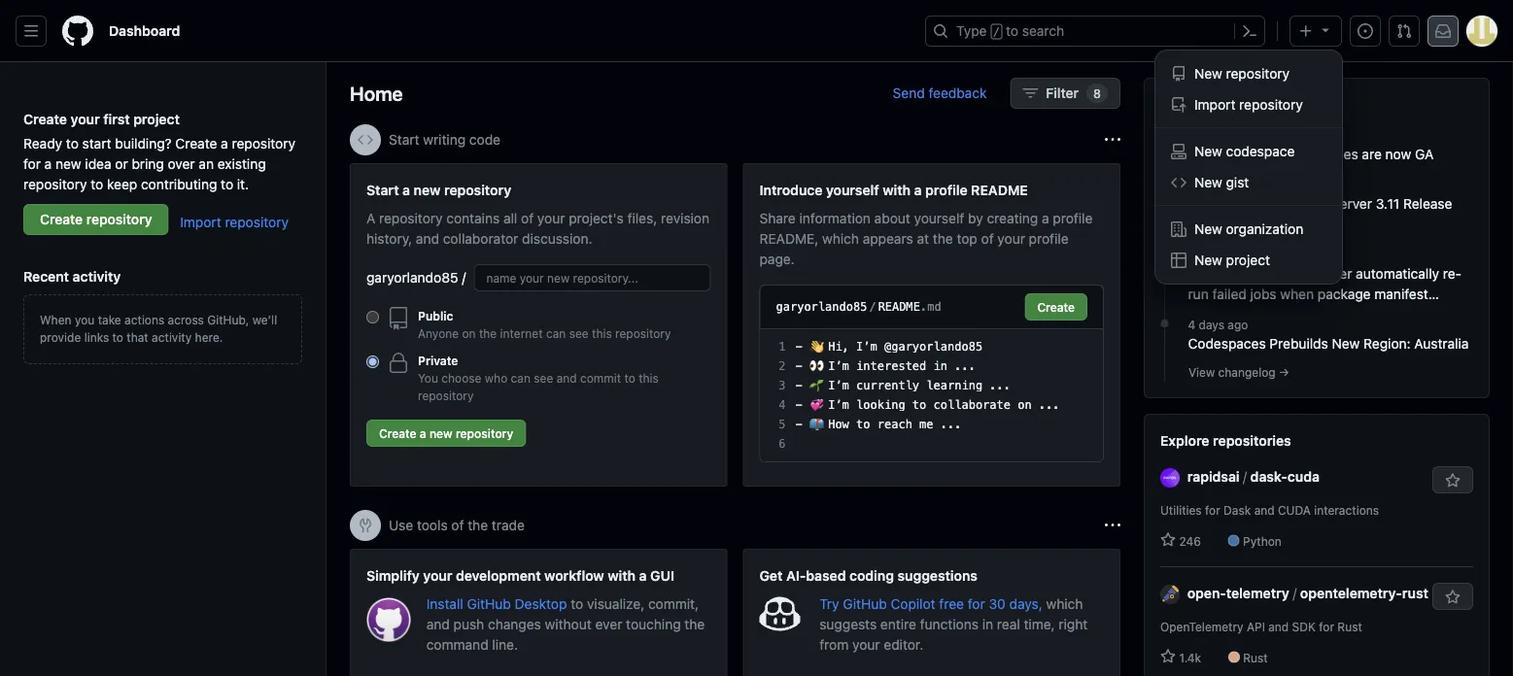 Task type: vqa. For each thing, say whether or not it's contained in the screenshot.
Filter at the right
yes



Task type: describe. For each thing, give the bounding box(es) containing it.
start for start writing code
[[389, 132, 419, 148]]

links
[[84, 330, 109, 344]]

@rapidsai profile image
[[1161, 468, 1180, 488]]

on inside 1 - 👋 hi, i'm @garyorlando85 2 - 👀 i'm interested in ... 3 - 🌱 i'm currently learning ... 4 - 💞️ i'm looking to collaborate on ... 5 - 📫 how to reach me ... 6
[[1018, 399, 1032, 412]]

take
[[98, 313, 121, 327]]

private you choose who can see and commit to this repository
[[418, 354, 659, 402]]

of inside share information about yourself by creating a profile readme, which appears at the top of your profile page.
[[981, 230, 994, 246]]

0 horizontal spatial import
[[180, 214, 221, 230]]

dependabot will no longer automatically re- run failed jobs when package manifest changes link
[[1188, 263, 1474, 322]]

for inside get ai-based coding suggestions element
[[968, 596, 985, 612]]

1 vertical spatial repo image
[[387, 307, 410, 330]]

dashboard link
[[101, 16, 188, 47]]

of inside a repository contains all of your project's files, revision history, and collaborator discussion.
[[521, 210, 534, 226]]

ago inside 4 days ago codespaces prebuilds new region: australia
[[1228, 318, 1248, 331]]

and inside a repository contains all of your project's files, revision history, and collaborator discussion.
[[416, 230, 439, 246]]

4 inside 4 days ago codespaces prebuilds new region: australia
[[1188, 318, 1196, 331]]

to left start at the top of page
[[66, 135, 79, 151]]

to inside the when you take actions across github, we'll provide links to that activity here.
[[112, 330, 123, 344]]

the
[[1188, 195, 1212, 211]]

to down the idea
[[91, 176, 103, 192]]

new project button
[[1164, 245, 1335, 276]]

custom organization roles are now ga
[[1188, 146, 1434, 162]]

Repository name text field
[[474, 264, 711, 292]]

choose
[[442, 371, 482, 385]]

share
[[760, 210, 796, 226]]

development
[[456, 568, 541, 584]]

your inside share information about yourself by creating a profile readme, which appears at the top of your profile page.
[[998, 230, 1025, 246]]

.md
[[920, 300, 942, 314]]

try github copilot free for 30 days,
[[820, 596, 1046, 612]]

project inside the new project button
[[1226, 252, 1270, 268]]

it.
[[237, 176, 249, 192]]

history,
[[366, 230, 412, 246]]

0 horizontal spatial yourself
[[826, 182, 879, 198]]

to left it.
[[221, 176, 233, 192]]

introduce yourself with a profile readme element
[[743, 163, 1121, 487]]

2
[[779, 360, 786, 373]]

is
[[1256, 216, 1266, 232]]

📫
[[810, 418, 821, 432]]

who
[[485, 371, 508, 385]]

create for create a new repository
[[379, 427, 417, 440]]

opentelemetry
[[1161, 620, 1244, 634]]

a up existing
[[221, 135, 228, 151]]

3 for the github enterprise server 3.11 release candidate is available
[[1188, 178, 1196, 191]]

repo image inside 'link'
[[1171, 66, 1187, 82]]

star image
[[1161, 649, 1176, 665]]

view changelog → link
[[1189, 365, 1290, 379]]

manifest
[[1375, 286, 1429, 302]]

repository inside button
[[456, 427, 513, 440]]

i'm down hi,
[[828, 360, 849, 373]]

... right collaborate
[[1039, 399, 1060, 412]]

new for create
[[430, 427, 453, 440]]

new gist link
[[1164, 167, 1335, 198]]

ago for failed
[[1228, 248, 1248, 261]]

install github desktop link
[[426, 596, 571, 612]]

hi,
[[828, 340, 849, 354]]

changes inside to visualize, commit, and push changes without ever touching the command line.
[[488, 616, 541, 632]]

which inside 'which suggests entire functions in real time, right from your editor.'
[[1046, 596, 1083, 612]]

repositories
[[1213, 433, 1292, 449]]

days for codespaces
[[1199, 318, 1225, 331]]

explore element
[[1144, 78, 1490, 677]]

currently
[[856, 379, 920, 393]]

right
[[1059, 616, 1088, 632]]

to inside to visualize, commit, and push changes without ever touching the command line.
[[571, 596, 583, 612]]

repository down keep
[[86, 211, 152, 227]]

8
[[1094, 87, 1101, 100]]

see inside public anyone on the internet can see this repository
[[569, 327, 589, 340]]

filter
[[1046, 85, 1079, 101]]

import inside menu
[[1195, 97, 1236, 113]]

for right sdk
[[1319, 620, 1335, 634]]

2 vertical spatial profile
[[1029, 230, 1069, 246]]

garyorlando85 for garyorlando85 /
[[366, 270, 458, 286]]

explore
[[1161, 433, 1210, 449]]

new organization link
[[1164, 214, 1335, 245]]

1.4k
[[1176, 651, 1202, 665]]

github for simplify your development workflow with a gui
[[467, 596, 511, 612]]

triangle down image
[[1318, 22, 1334, 37]]

provide
[[40, 330, 81, 344]]

use tools of the trade
[[389, 518, 525, 534]]

why am i seeing this? image for introduce yourself with a profile readme
[[1105, 132, 1121, 148]]

opentelemetry api and sdk for rust
[[1161, 620, 1363, 634]]

install
[[426, 596, 463, 612]]

can inside public anyone on the internet can see this repository
[[546, 327, 566, 340]]

to visualize, commit, and push changes without ever touching the command line.
[[426, 596, 705, 653]]

i'm up how
[[828, 399, 849, 412]]

create a new repository element
[[366, 180, 711, 455]]

package
[[1318, 286, 1371, 302]]

view changelog →
[[1189, 365, 1290, 379]]

try github copilot free for 30 days, link
[[820, 596, 1046, 612]]

4 inside 1 - 👋 hi, i'm @garyorlando85 2 - 👀 i'm interested in ... 3 - 🌱 i'm currently learning ... 4 - 💞️ i'm looking to collaborate on ... 5 - 📫 how to reach me ... 6
[[779, 399, 786, 412]]

roles
[[1324, 146, 1359, 162]]

rust
[[1403, 585, 1429, 601]]

real
[[997, 616, 1020, 632]]

repository inside public anyone on the internet can see this repository
[[615, 327, 671, 340]]

0 vertical spatial rust
[[1338, 620, 1363, 634]]

changes inside 3 days ago dependabot will no longer automatically re- run failed jobs when package manifest changes
[[1188, 306, 1242, 322]]

explore repositories
[[1161, 433, 1292, 449]]

0 horizontal spatial readme
[[878, 300, 920, 314]]

new codespace link
[[1164, 136, 1335, 167]]

see inside private you choose who can see and commit to this repository
[[534, 371, 553, 385]]

why am i seeing this? image for get ai-based coding suggestions
[[1105, 518, 1121, 534]]

new for new gist
[[1195, 174, 1223, 191]]

revision
[[661, 210, 710, 226]]

dot fill image for custom organization roles are now ga
[[1157, 126, 1173, 142]]

for left dask at the bottom of the page
[[1205, 504, 1221, 517]]

copilot
[[891, 596, 936, 612]]

days for dependabot
[[1199, 248, 1225, 261]]

repository inside 'link'
[[1226, 66, 1290, 82]]

use
[[389, 518, 413, 534]]

learning
[[927, 379, 983, 393]]

codespaces image
[[1171, 144, 1187, 159]]

building?
[[115, 135, 172, 151]]

command
[[426, 637, 489, 653]]

/ for garyorlando85 / readme .md
[[869, 300, 876, 314]]

view
[[1189, 365, 1215, 379]]

organization image
[[1171, 222, 1187, 237]]

create repository link
[[23, 204, 169, 235]]

dask-
[[1251, 469, 1288, 485]]

your inside 'which suggests entire functions in real time, right from your editor.'
[[853, 637, 880, 653]]

6
[[779, 437, 786, 451]]

new repository link
[[1164, 58, 1335, 89]]

@open-telemetry profile image
[[1161, 585, 1180, 604]]

send feedback
[[893, 85, 987, 101]]

new codespace
[[1195, 143, 1295, 159]]

prebuilds
[[1270, 335, 1329, 351]]

to left search
[[1006, 23, 1019, 39]]

this inside private you choose who can see and commit to this repository
[[639, 371, 659, 385]]

visualize,
[[587, 596, 645, 612]]

in inside 1 - 👋 hi, i'm @garyorlando85 2 - 👀 i'm interested in ... 3 - 🌱 i'm currently learning ... 4 - 💞️ i'm looking to collaborate on ... 5 - 📫 how to reach me ... 6
[[934, 360, 948, 373]]

1 vertical spatial rust
[[1243, 651, 1268, 665]]

1 - from the top
[[796, 340, 803, 354]]

simplify
[[366, 568, 420, 584]]

commit,
[[648, 596, 699, 612]]

and inside to visualize, commit, and push changes without ever touching the command line.
[[426, 616, 450, 632]]

dashboard
[[109, 23, 180, 39]]

time,
[[1024, 616, 1055, 632]]

repository down new repository 'link'
[[1239, 97, 1303, 113]]

about
[[875, 210, 911, 226]]

garyorlando85 for garyorlando85 / readme .md
[[776, 300, 867, 314]]

recent activity
[[23, 268, 121, 284]]

a down ready
[[44, 156, 52, 172]]

the left trade
[[468, 518, 488, 534]]

star this repository image
[[1445, 473, 1461, 489]]

/ for garyorlando85 /
[[462, 270, 466, 286]]

cuda
[[1278, 504, 1311, 517]]

... right "me"
[[941, 418, 962, 432]]

repository up existing
[[232, 135, 296, 151]]

coding
[[850, 568, 894, 584]]

filter image
[[1023, 86, 1039, 101]]

💞️
[[810, 399, 821, 412]]

keep
[[107, 176, 137, 192]]

1
[[779, 340, 786, 354]]

repository inside private you choose who can see and commit to this repository
[[418, 389, 474, 402]]

repository inside a repository contains all of your project's files, revision history, and collaborator discussion.
[[379, 210, 443, 226]]

import repository link for create repository link
[[180, 214, 289, 230]]

ai-
[[786, 568, 806, 584]]

custom organization roles are now ga link
[[1188, 144, 1474, 164]]

at
[[917, 230, 929, 246]]

0 vertical spatial with
[[883, 182, 911, 198]]

project's
[[569, 210, 624, 226]]

new for new organization
[[1195, 221, 1223, 237]]

creating
[[987, 210, 1038, 226]]

for inside create your first project ready to start building? create a repository for a new idea or bring over an existing repository to keep contributing to it.
[[23, 156, 41, 172]]

a left gui
[[639, 568, 647, 584]]

available
[[1270, 216, 1324, 232]]

a up at
[[914, 182, 922, 198]]

an
[[199, 156, 214, 172]]

line.
[[492, 637, 518, 653]]

feedback
[[929, 85, 987, 101]]

top
[[957, 230, 978, 246]]

i'm right hi,
[[856, 340, 877, 354]]

you
[[75, 313, 95, 327]]

interested
[[856, 360, 927, 373]]

and inside private you choose who can see and commit to this repository
[[557, 371, 577, 385]]

repository up contains
[[444, 182, 512, 198]]

0 vertical spatial changes
[[1205, 96, 1261, 112]]

create for create repository
[[40, 211, 83, 227]]

none submit inside introduce yourself with a profile readme element
[[1025, 294, 1088, 321]]

the inside public anyone on the internet can see this repository
[[479, 327, 497, 340]]

repository down ready
[[23, 176, 87, 192]]

idea
[[85, 156, 111, 172]]

trade
[[492, 518, 525, 534]]



Task type: locate. For each thing, give the bounding box(es) containing it.
the right at
[[933, 230, 953, 246]]

garyorlando85 inside create a new repository element
[[366, 270, 458, 286]]

contains
[[446, 210, 500, 226]]

3 ago from the top
[[1228, 318, 1248, 331]]

2 vertical spatial dot fill image
[[1157, 316, 1173, 331]]

create a new repository button
[[366, 420, 526, 447]]

5
[[779, 418, 786, 432]]

5 - from the top
[[796, 418, 803, 432]]

project up building?
[[133, 111, 180, 127]]

simplify your development workflow with a gui element
[[350, 549, 728, 677]]

0 vertical spatial dot fill image
[[1157, 126, 1173, 142]]

and
[[416, 230, 439, 246], [557, 371, 577, 385], [1255, 504, 1275, 517], [426, 616, 450, 632], [1269, 620, 1289, 634]]

1 horizontal spatial code image
[[1171, 175, 1187, 191]]

30
[[989, 596, 1006, 612]]

0 vertical spatial import repository link
[[1164, 89, 1335, 121]]

0 horizontal spatial in
[[934, 360, 948, 373]]

can right internet
[[546, 327, 566, 340]]

menu
[[1156, 51, 1342, 284]]

which suggests entire functions in real time, right from your editor.
[[820, 596, 1088, 653]]

python
[[1243, 535, 1282, 548]]

0 vertical spatial days
[[1199, 178, 1225, 191]]

yourself inside share information about yourself by creating a profile readme, which appears at the top of your profile page.
[[914, 210, 965, 226]]

dot fill image up codespaces image
[[1157, 126, 1173, 142]]

on right collaborate
[[1018, 399, 1032, 412]]

i'm right 🌱
[[828, 379, 849, 393]]

0 vertical spatial readme
[[971, 182, 1028, 198]]

2 vertical spatial ago
[[1228, 318, 1248, 331]]

1 horizontal spatial project
[[1226, 252, 1270, 268]]

0 vertical spatial project
[[133, 111, 180, 127]]

/ left the '.md'
[[869, 300, 876, 314]]

garyorlando85
[[366, 270, 458, 286], [776, 300, 867, 314]]

and right dask at the bottom of the page
[[1255, 504, 1275, 517]]

0 vertical spatial import
[[1195, 97, 1236, 113]]

code
[[469, 132, 501, 148]]

free
[[939, 596, 964, 612]]

public anyone on the internet can see this repository
[[418, 309, 671, 340]]

ago inside 3 days ago dependabot will no longer automatically re- run failed jobs when package manifest changes
[[1228, 248, 1248, 261]]

1 vertical spatial with
[[608, 568, 636, 584]]

1 vertical spatial new
[[414, 182, 441, 198]]

246
[[1176, 535, 1201, 548]]

new gist
[[1195, 174, 1249, 191]]

suggests
[[820, 616, 877, 632]]

new inside button
[[430, 427, 453, 440]]

/ inside introduce yourself with a profile readme element
[[869, 300, 876, 314]]

1 horizontal spatial yourself
[[914, 210, 965, 226]]

0 horizontal spatial code image
[[358, 132, 373, 148]]

code image inside new gist link
[[1171, 175, 1187, 191]]

repository down command palette image on the top of the page
[[1226, 66, 1290, 82]]

3 inside 3 days ago the github enterprise server 3.11 release candidate is available
[[1188, 178, 1196, 191]]

1 horizontal spatial repo image
[[1171, 66, 1187, 82]]

0 horizontal spatial 4
[[779, 399, 786, 412]]

type / to search
[[956, 23, 1065, 39]]

code image
[[358, 132, 373, 148], [1171, 175, 1187, 191]]

in inside 'which suggests entire functions in real time, right from your editor.'
[[982, 616, 993, 632]]

2 - from the top
[[796, 360, 803, 373]]

over
[[168, 156, 195, 172]]

repository down it.
[[225, 214, 289, 230]]

organization
[[1241, 146, 1321, 162]]

dot fill image
[[1157, 176, 1173, 191]]

new inside 'link'
[[1195, 66, 1223, 82]]

1 vertical spatial profile
[[1053, 210, 1093, 226]]

0 horizontal spatial import repository
[[180, 214, 289, 230]]

private
[[418, 354, 458, 367]]

get ai-based coding suggestions element
[[743, 549, 1121, 677]]

import right repo push image
[[1195, 97, 1236, 113]]

yourself
[[826, 182, 879, 198], [914, 210, 965, 226]]

your inside a repository contains all of your project's files, revision history, and collaborator discussion.
[[537, 210, 565, 226]]

1 vertical spatial 4
[[779, 399, 786, 412]]

menu containing new repository
[[1156, 51, 1342, 284]]

import repository link down it.
[[180, 214, 289, 230]]

repo image
[[1171, 66, 1187, 82], [387, 307, 410, 330]]

start
[[389, 132, 419, 148], [366, 182, 399, 198]]

the down commit,
[[685, 616, 705, 632]]

0 horizontal spatial repo image
[[387, 307, 410, 330]]

/ down collaborator at the left of the page
[[462, 270, 466, 286]]

- left 🌱
[[796, 379, 803, 393]]

github inside 3 days ago the github enterprise server 3.11 release candidate is available
[[1216, 195, 1260, 211]]

a up history,
[[403, 182, 410, 198]]

1 vertical spatial readme
[[878, 300, 920, 314]]

0 horizontal spatial on
[[462, 327, 476, 340]]

1 horizontal spatial this
[[639, 371, 659, 385]]

codespaces
[[1188, 335, 1266, 351]]

for down ready
[[23, 156, 41, 172]]

/ for type / to search
[[993, 25, 1000, 39]]

create down the lock image
[[379, 427, 417, 440]]

2 horizontal spatial of
[[981, 230, 994, 246]]

... up the learning at right bottom
[[955, 360, 976, 373]]

new up the 'the'
[[1195, 174, 1223, 191]]

1 horizontal spatial readme
[[971, 182, 1028, 198]]

1 vertical spatial import
[[180, 214, 221, 230]]

in left real
[[982, 616, 993, 632]]

1 vertical spatial this
[[639, 371, 659, 385]]

2 vertical spatial 3
[[779, 379, 786, 393]]

to right how
[[856, 418, 870, 432]]

can inside private you choose who can see and commit to this repository
[[511, 371, 531, 385]]

3 inside 3 days ago dependabot will no longer automatically re- run failed jobs when package manifest changes
[[1188, 248, 1196, 261]]

explore repositories navigation
[[1144, 414, 1490, 677]]

2 dot fill image from the top
[[1157, 246, 1173, 261]]

new down you
[[430, 427, 453, 440]]

why am i seeing this? image
[[1105, 132, 1121, 148], [1105, 518, 1121, 534]]

notifications image
[[1436, 23, 1451, 39]]

homepage image
[[62, 16, 93, 47]]

1 vertical spatial why am i seeing this? image
[[1105, 518, 1121, 534]]

create repository
[[40, 211, 152, 227]]

0 vertical spatial on
[[462, 327, 476, 340]]

1 horizontal spatial github
[[843, 596, 887, 612]]

0 horizontal spatial can
[[511, 371, 531, 385]]

ago inside 3 days ago the github enterprise server 3.11 release candidate is available
[[1228, 178, 1248, 191]]

1 vertical spatial which
[[1046, 596, 1083, 612]]

0 horizontal spatial with
[[608, 568, 636, 584]]

command palette image
[[1242, 23, 1258, 39]]

project inside create your first project ready to start building? create a repository for a new idea or bring over an existing repository to keep contributing to it.
[[133, 111, 180, 127]]

of right top
[[981, 230, 994, 246]]

dot fill image for dependabot will no longer automatically re- run failed jobs when package manifest changes
[[1157, 246, 1173, 261]]

start
[[82, 135, 111, 151]]

star image
[[1161, 533, 1176, 548]]

tools image
[[358, 518, 373, 534]]

create for create your first project ready to start building? create a repository for a new idea or bring over an existing repository to keep contributing to it.
[[23, 111, 67, 127]]

new for start
[[414, 182, 441, 198]]

repository up history,
[[379, 210, 443, 226]]

changes down new repository on the right of page
[[1205, 96, 1261, 112]]

with up "about"
[[883, 182, 911, 198]]

ago
[[1228, 178, 1248, 191], [1228, 248, 1248, 261], [1228, 318, 1248, 331]]

api
[[1247, 620, 1265, 634]]

3 up the 'the'
[[1188, 178, 1196, 191]]

appears
[[863, 230, 913, 246]]

1 why am i seeing this? image from the top
[[1105, 132, 1121, 148]]

ago down new codespace
[[1228, 178, 1248, 191]]

1 days from the top
[[1199, 178, 1225, 191]]

code image down home
[[358, 132, 373, 148]]

/ right the type
[[993, 25, 1000, 39]]

garyorlando85 inside introduce yourself with a profile readme element
[[776, 300, 867, 314]]

github inside get ai-based coding suggestions element
[[843, 596, 887, 612]]

see right who
[[534, 371, 553, 385]]

- left 💞️
[[796, 399, 803, 412]]

reach
[[877, 418, 913, 432]]

on inside public anyone on the internet can see this repository
[[462, 327, 476, 340]]

create up ready
[[23, 111, 67, 127]]

start up the a
[[366, 182, 399, 198]]

which down information
[[822, 230, 859, 246]]

days inside 3 days ago dependabot will no longer automatically re- run failed jobs when package manifest changes
[[1199, 248, 1225, 261]]

your up discussion.
[[537, 210, 565, 226]]

commit
[[580, 371, 621, 385]]

2 why am i seeing this? image from the top
[[1105, 518, 1121, 534]]

readme up @garyorlando85
[[878, 300, 920, 314]]

we'll
[[252, 313, 277, 327]]

functions
[[920, 616, 979, 632]]

no
[[1293, 265, 1309, 281]]

create inside button
[[379, 427, 417, 440]]

3 inside 1 - 👋 hi, i'm @garyorlando85 2 - 👀 i'm interested in ... 3 - 🌱 i'm currently learning ... 4 - 💞️ i'm looking to collaborate on ... 5 - 📫 how to reach me ... 6
[[779, 379, 786, 393]]

0 vertical spatial garyorlando85
[[366, 270, 458, 286]]

a inside share information about yourself by creating a profile readme, which appears at the top of your profile page.
[[1042, 210, 1049, 226]]

0 horizontal spatial which
[[822, 230, 859, 246]]

/ inside type / to search
[[993, 25, 1000, 39]]

1 horizontal spatial import repository link
[[1164, 89, 1335, 121]]

this right commit
[[639, 371, 659, 385]]

activity down across
[[152, 330, 192, 344]]

github
[[1216, 195, 1260, 211], [467, 596, 511, 612], [843, 596, 887, 612]]

and right history,
[[416, 230, 439, 246]]

0 vertical spatial yourself
[[826, 182, 879, 198]]

1 vertical spatial 3
[[1188, 248, 1196, 261]]

new inside create your first project ready to start building? create a repository for a new idea or bring over an existing repository to keep contributing to it.
[[55, 156, 81, 172]]

repo push image
[[1171, 97, 1187, 113]]

ago for is
[[1228, 178, 1248, 191]]

0 horizontal spatial of
[[451, 518, 464, 534]]

the github enterprise server 3.11 release candidate is available link
[[1188, 193, 1474, 234]]

3 - from the top
[[796, 379, 803, 393]]

... up collaborate
[[990, 379, 1011, 393]]

entire
[[881, 616, 916, 632]]

this inside public anyone on the internet can see this repository
[[592, 327, 612, 340]]

create up an
[[175, 135, 217, 151]]

1 horizontal spatial rust
[[1338, 620, 1363, 634]]

start for start a new repository
[[366, 182, 399, 198]]

discussion.
[[522, 230, 592, 246]]

1 vertical spatial code image
[[1171, 175, 1187, 191]]

with up 'visualize,'
[[608, 568, 636, 584]]

to up without
[[571, 596, 583, 612]]

1 horizontal spatial activity
[[152, 330, 192, 344]]

project
[[133, 111, 180, 127], [1226, 252, 1270, 268]]

activity inside the when you take actions across github, we'll provide links to that activity here.
[[152, 330, 192, 344]]

0 horizontal spatial project
[[133, 111, 180, 127]]

1 horizontal spatial which
[[1046, 596, 1083, 612]]

enterprise
[[1264, 195, 1328, 211]]

and right api at the bottom
[[1269, 620, 1289, 634]]

a inside button
[[420, 427, 426, 440]]

0 vertical spatial which
[[822, 230, 859, 246]]

1 horizontal spatial can
[[546, 327, 566, 340]]

your inside create your first project ready to start building? create a repository for a new idea or bring over an existing repository to keep contributing to it.
[[71, 111, 100, 127]]

0 vertical spatial can
[[546, 327, 566, 340]]

which up right
[[1046, 596, 1083, 612]]

days for the
[[1199, 178, 1225, 191]]

dot fill image for codespaces prebuilds new region: australia
[[1157, 316, 1173, 331]]

new down the 'the'
[[1195, 221, 1223, 237]]

your up install
[[423, 568, 452, 584]]

0 vertical spatial 4
[[1188, 318, 1196, 331]]

1 vertical spatial project
[[1226, 252, 1270, 268]]

0 horizontal spatial github
[[467, 596, 511, 612]]

ga
[[1415, 146, 1434, 162]]

profile down creating
[[1029, 230, 1069, 246]]

garyorlando85 up 👋
[[776, 300, 867, 314]]

a down you
[[420, 427, 426, 440]]

1 horizontal spatial of
[[521, 210, 534, 226]]

editor.
[[884, 637, 924, 653]]

writing
[[423, 132, 466, 148]]

repo image left public
[[387, 307, 410, 330]]

share information about yourself by creating a profile readme, which appears at the top of your profile page.
[[760, 210, 1093, 267]]

new inside 4 days ago codespaces prebuilds new region: australia
[[1332, 335, 1360, 351]]

👋
[[810, 340, 821, 354]]

1 horizontal spatial on
[[1018, 399, 1032, 412]]

0 horizontal spatial import repository link
[[180, 214, 289, 230]]

1 vertical spatial yourself
[[914, 210, 965, 226]]

0 vertical spatial code image
[[358, 132, 373, 148]]

1 horizontal spatial garyorlando85
[[776, 300, 867, 314]]

2 days from the top
[[1199, 248, 1225, 261]]

0 vertical spatial new
[[55, 156, 81, 172]]

days inside 3 days ago the github enterprise server 3.11 release candidate is available
[[1199, 178, 1225, 191]]

of right tools at the left bottom of page
[[451, 518, 464, 534]]

or
[[115, 156, 128, 172]]

import repository down new repository 'link'
[[1195, 97, 1303, 113]]

0 horizontal spatial garyorlando85
[[366, 270, 458, 286]]

readme,
[[760, 230, 819, 246]]

to up "me"
[[913, 399, 927, 412]]

custom
[[1188, 146, 1237, 162]]

dot fill image down organization image
[[1157, 246, 1173, 261]]

garyorlando85 up public
[[366, 270, 458, 286]]

why am i seeing this? image left codespaces image
[[1105, 132, 1121, 148]]

0 vertical spatial ago
[[1228, 178, 1248, 191]]

star this repository image
[[1445, 590, 1461, 606]]

table image
[[1171, 253, 1187, 268]]

of right all
[[521, 210, 534, 226]]

0 vertical spatial this
[[592, 327, 612, 340]]

0 vertical spatial of
[[521, 210, 534, 226]]

new left the idea
[[55, 156, 81, 172]]

4 down run
[[1188, 318, 1196, 331]]

1 vertical spatial changes
[[1188, 306, 1242, 322]]

why am i seeing this? image left star icon
[[1105, 518, 1121, 534]]

start writing code
[[389, 132, 501, 148]]

0 vertical spatial profile
[[926, 182, 968, 198]]

your up start at the top of page
[[71, 111, 100, 127]]

code image for start writing code
[[358, 132, 373, 148]]

days inside 4 days ago codespaces prebuilds new region: australia
[[1199, 318, 1225, 331]]

new up latest changes
[[1195, 66, 1223, 82]]

github down the 'gist'
[[1216, 195, 1260, 211]]

2 vertical spatial new
[[430, 427, 453, 440]]

0 vertical spatial repo image
[[1171, 66, 1187, 82]]

import repository down it.
[[180, 214, 289, 230]]

can right who
[[511, 371, 531, 385]]

to down take
[[112, 330, 123, 344]]

try
[[820, 596, 839, 612]]

1 horizontal spatial with
[[883, 182, 911, 198]]

the inside to visualize, commit, and push changes without ever touching the command line.
[[685, 616, 705, 632]]

new for new project
[[1195, 252, 1223, 268]]

activity up you
[[73, 268, 121, 284]]

0 vertical spatial see
[[569, 327, 589, 340]]

profile up share information about yourself by creating a profile readme, which appears at the top of your profile page.
[[926, 182, 968, 198]]

create
[[23, 111, 67, 127], [175, 135, 217, 151], [40, 211, 83, 227], [379, 427, 417, 440]]

1 dot fill image from the top
[[1157, 126, 1173, 142]]

new for new codespace
[[1195, 143, 1223, 159]]

the left internet
[[479, 327, 497, 340]]

0 vertical spatial activity
[[73, 268, 121, 284]]

in
[[934, 360, 948, 373], [982, 616, 993, 632]]

1 vertical spatial activity
[[152, 330, 192, 344]]

- left 👋
[[796, 340, 803, 354]]

/ for rapidsai / dask-cuda
[[1243, 469, 1247, 485]]

see
[[569, 327, 589, 340], [534, 371, 553, 385]]

-
[[796, 340, 803, 354], [796, 360, 803, 373], [796, 379, 803, 393], [796, 399, 803, 412], [796, 418, 803, 432]]

utilities
[[1161, 504, 1202, 517]]

collaborate
[[934, 399, 1011, 412]]

3 for dependabot will no longer automatically re- run failed jobs when package manifest changes
[[1188, 248, 1196, 261]]

github inside the simplify your development workflow with a gui element
[[467, 596, 511, 612]]

git pull request image
[[1397, 23, 1412, 39]]

/ up sdk
[[1293, 585, 1297, 601]]

all
[[503, 210, 517, 226]]

None submit
[[1025, 294, 1088, 321]]

new
[[1195, 66, 1223, 82], [1195, 143, 1223, 159], [1195, 174, 1223, 191], [1195, 221, 1223, 237], [1195, 252, 1223, 268], [1332, 335, 1360, 351]]

2 vertical spatial changes
[[488, 616, 541, 632]]

/ inside create a new repository element
[[462, 270, 466, 286]]

create a new repository
[[379, 427, 513, 440]]

repo image up latest in the right top of the page
[[1171, 66, 1187, 82]]

0 vertical spatial 3
[[1188, 178, 1196, 191]]

1 vertical spatial in
[[982, 616, 993, 632]]

changes up line.
[[488, 616, 541, 632]]

for left 30
[[968, 596, 985, 612]]

1 vertical spatial import repository
[[180, 214, 289, 230]]

new inside button
[[1195, 252, 1223, 268]]

1 vertical spatial on
[[1018, 399, 1032, 412]]

1 horizontal spatial import repository
[[1195, 97, 1303, 113]]

from
[[820, 637, 849, 653]]

3 days from the top
[[1199, 318, 1225, 331]]

github desktop image
[[366, 598, 411, 642]]

workflow
[[545, 568, 604, 584]]

4 - from the top
[[796, 399, 803, 412]]

and left commit
[[557, 371, 577, 385]]

3 dot fill image from the top
[[1157, 316, 1173, 331]]

import repository link for new repository 'link'
[[1164, 89, 1335, 121]]

profile right creating
[[1053, 210, 1093, 226]]

0 horizontal spatial see
[[534, 371, 553, 385]]

codespaces prebuilds new region: australia link
[[1188, 333, 1474, 354]]

here.
[[195, 330, 223, 344]]

in down @garyorlando85
[[934, 360, 948, 373]]

to inside private you choose who can see and commit to this repository
[[624, 371, 636, 385]]

0 vertical spatial start
[[389, 132, 419, 148]]

0 vertical spatial why am i seeing this? image
[[1105, 132, 1121, 148]]

tools
[[417, 518, 448, 534]]

on right anyone
[[462, 327, 476, 340]]

your down suggests
[[853, 637, 880, 653]]

the inside share information about yourself by creating a profile readme, which appears at the top of your profile page.
[[933, 230, 953, 246]]

dot fill image down table icon
[[1157, 316, 1173, 331]]

import repository link
[[1164, 89, 1335, 121], [180, 214, 289, 230]]

0 vertical spatial in
[[934, 360, 948, 373]]

repository down choose
[[418, 389, 474, 402]]

i'm
[[856, 340, 877, 354], [828, 360, 849, 373], [828, 379, 849, 393], [828, 399, 849, 412]]

1 vertical spatial dot fill image
[[1157, 246, 1173, 261]]

send feedback link
[[893, 83, 987, 104]]

files,
[[628, 210, 657, 226]]

2 vertical spatial of
[[451, 518, 464, 534]]

repository down who
[[456, 427, 513, 440]]

issue opened image
[[1358, 23, 1373, 39]]

0 horizontal spatial rust
[[1243, 651, 1268, 665]]

new for new repository
[[1195, 66, 1223, 82]]

readme up creating
[[971, 182, 1028, 198]]

code image for new gist
[[1171, 175, 1187, 191]]

start inside create a new repository element
[[366, 182, 399, 198]]

import repository link down new repository on the right of page
[[1164, 89, 1335, 121]]

1 ago from the top
[[1228, 178, 1248, 191]]

days up "dependabot"
[[1199, 248, 1225, 261]]

2 ago from the top
[[1228, 248, 1248, 261]]

→
[[1279, 365, 1290, 379]]

None radio
[[366, 311, 379, 324], [366, 356, 379, 368], [366, 311, 379, 324], [366, 356, 379, 368]]

1 vertical spatial see
[[534, 371, 553, 385]]

a right creating
[[1042, 210, 1049, 226]]

1 vertical spatial can
[[511, 371, 531, 385]]

of
[[521, 210, 534, 226], [981, 230, 994, 246], [451, 518, 464, 534]]

dot fill image
[[1157, 126, 1173, 142], [1157, 246, 1173, 261], [1157, 316, 1173, 331]]

1 horizontal spatial see
[[569, 327, 589, 340]]

1 vertical spatial of
[[981, 230, 994, 246]]

0 horizontal spatial activity
[[73, 268, 121, 284]]

plus image
[[1299, 23, 1314, 39]]

/ left dask-
[[1243, 469, 1247, 485]]

2 horizontal spatial github
[[1216, 195, 1260, 211]]

github for get ai-based coding suggestions
[[843, 596, 887, 612]]

failed
[[1213, 286, 1247, 302]]

2 vertical spatial days
[[1199, 318, 1225, 331]]

1 vertical spatial start
[[366, 182, 399, 198]]

1 vertical spatial days
[[1199, 248, 1225, 261]]

new project
[[1195, 252, 1270, 268]]

which inside share information about yourself by creating a profile readme, which appears at the top of your profile page.
[[822, 230, 859, 246]]

gist
[[1226, 174, 1249, 191]]

rust down "opentelemetry-"
[[1338, 620, 1363, 634]]

👀
[[810, 360, 821, 373]]

lock image
[[387, 352, 410, 375]]

public
[[418, 309, 453, 323]]

3 days ago the github enterprise server 3.11 release candidate is available
[[1188, 178, 1453, 232]]



